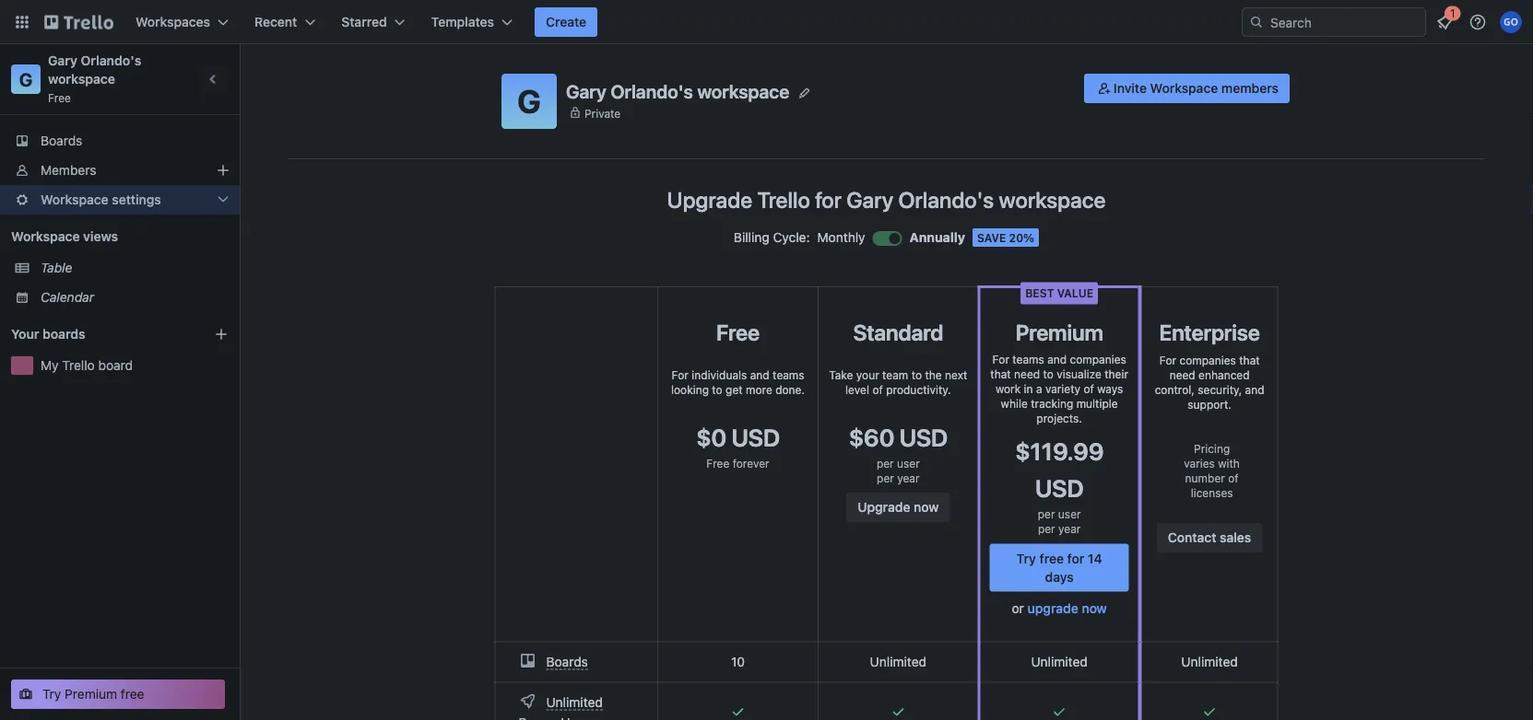 Task type: describe. For each thing, give the bounding box(es) containing it.
workspace views
[[11, 229, 118, 244]]

gary orlando's workspace
[[566, 80, 789, 102]]

invite workspace members button
[[1084, 74, 1290, 103]]

take your team to the next level of productivity.
[[829, 369, 967, 396]]

done.
[[775, 383, 805, 396]]

contact
[[1168, 531, 1216, 546]]

10
[[731, 655, 745, 670]]

standard
[[853, 320, 943, 346]]

take
[[829, 369, 853, 382]]

multiple
[[1076, 398, 1118, 411]]

days
[[1045, 570, 1074, 585]]

for inside for individuals and teams looking to get more done.
[[671, 369, 689, 382]]

members
[[1221, 81, 1279, 96]]

invite
[[1113, 81, 1147, 96]]

varies
[[1184, 457, 1215, 470]]

sales
[[1220, 531, 1251, 546]]

of inside premium for teams and companies that need to visualize their work in a variety of ways while tracking multiple projects.
[[1084, 383, 1094, 396]]

unlimited inside unlimited power-ups
[[546, 695, 603, 710]]

the
[[925, 369, 942, 382]]

premium for teams and companies that need to visualize their work in a variety of ways while tracking multiple projects.
[[990, 319, 1128, 425]]

trello for upgrade
[[757, 187, 810, 213]]

pricing
[[1194, 442, 1230, 455]]

contact sales
[[1168, 531, 1251, 546]]

settings
[[112, 192, 161, 207]]

20%
[[1009, 231, 1034, 244]]

save 20%
[[977, 231, 1034, 244]]

ups
[[561, 715, 584, 721]]

annually
[[910, 230, 965, 245]]

search image
[[1249, 15, 1264, 29]]

premium inside button
[[65, 687, 117, 702]]

with
[[1218, 457, 1240, 470]]

templates button
[[420, 7, 524, 37]]

try free for 14 days button
[[990, 544, 1129, 592]]

upgrade now button
[[1027, 600, 1107, 618]]

need inside premium for teams and companies that need to visualize their work in a variety of ways while tracking multiple projects.
[[1014, 368, 1040, 381]]

starred button
[[330, 7, 416, 37]]

workspace inside button
[[1150, 81, 1218, 96]]

next
[[945, 369, 967, 382]]

gary for gary orlando's workspace free
[[48, 53, 77, 68]]

or upgrade now
[[1012, 601, 1107, 616]]

power-
[[519, 715, 561, 721]]

my
[[41, 358, 59, 373]]

recent button
[[243, 7, 327, 37]]

$0 usd free forever
[[696, 424, 780, 470]]

projects.
[[1036, 413, 1082, 425]]

free inside $0 usd free forever
[[706, 457, 729, 470]]

get
[[726, 383, 743, 396]]

upgrade
[[1027, 601, 1078, 616]]

create button
[[535, 7, 597, 37]]

orlando's for gary orlando's workspace free
[[81, 53, 141, 68]]

cycle
[[773, 230, 806, 245]]

of inside take your team to the next level of productivity.
[[872, 383, 883, 396]]

g for "g" button
[[517, 82, 541, 120]]

create
[[546, 14, 586, 29]]

templates
[[431, 14, 494, 29]]

try premium free
[[42, 687, 144, 702]]

workspace for gary orlando's workspace
[[697, 80, 789, 102]]

or
[[1012, 601, 1024, 616]]

their
[[1105, 368, 1128, 381]]

and inside premium for teams and companies that need to visualize their work in a variety of ways while tracking multiple projects.
[[1047, 354, 1067, 366]]

to inside for individuals and teams looking to get more done.
[[712, 383, 722, 396]]

number
[[1185, 472, 1225, 485]]

to inside premium for teams and companies that need to visualize their work in a variety of ways while tracking multiple projects.
[[1043, 368, 1054, 381]]

boards
[[42, 327, 85, 342]]

gary for gary orlando's workspace
[[566, 80, 606, 102]]

licenses
[[1191, 487, 1233, 500]]

upgrade now
[[857, 500, 939, 515]]

table
[[41, 260, 72, 276]]

your boards with 1 items element
[[11, 324, 186, 346]]

free inside the gary orlando's workspace free
[[48, 91, 71, 104]]

billing cycle : monthly
[[734, 230, 865, 245]]

workspace for gary orlando's workspace free
[[48, 71, 115, 87]]

unlimited power-ups
[[519, 695, 603, 721]]

companies inside premium for teams and companies that need to visualize their work in a variety of ways while tracking multiple projects.
[[1070, 354, 1126, 366]]

premium inside premium for teams and companies that need to visualize their work in a variety of ways while tracking multiple projects.
[[1015, 319, 1103, 345]]

1 vertical spatial boards
[[546, 654, 588, 670]]

team
[[882, 369, 908, 382]]

usd for $119.99
[[1035, 475, 1084, 503]]

$60 usd per user per year
[[849, 424, 948, 485]]

that inside enterprise for companies that need enhanced control, security, and support.
[[1239, 354, 1260, 367]]

$0
[[696, 424, 726, 452]]

gary orlando (garyorlando) image
[[1500, 11, 1522, 33]]

trello for my
[[62, 358, 95, 373]]

pricing varies with number of licenses
[[1184, 442, 1240, 500]]

0 horizontal spatial free
[[121, 687, 144, 702]]

workspace navigation collapse icon image
[[201, 66, 227, 92]]

enterprise for companies that need enhanced control, security, and support.
[[1155, 320, 1264, 411]]

14
[[1088, 551, 1102, 566]]

table link
[[41, 259, 229, 277]]

try premium free button
[[11, 680, 225, 710]]

my trello board link
[[41, 357, 229, 375]]

calendar link
[[41, 289, 229, 307]]

teams inside for individuals and teams looking to get more done.
[[773, 369, 804, 382]]

gary orlando's workspace free
[[48, 53, 145, 104]]

try for try premium free
[[42, 687, 61, 702]]

usd for $60
[[899, 424, 948, 452]]

productivity.
[[886, 383, 951, 396]]

level
[[845, 383, 869, 396]]

upgrade for upgrade now
[[857, 500, 910, 515]]

gary orlando's workspace link
[[48, 53, 145, 87]]

security,
[[1198, 383, 1242, 396]]

enterprise
[[1159, 320, 1260, 346]]

tracking
[[1031, 398, 1073, 411]]

for individuals and teams looking to get more done.
[[671, 369, 805, 396]]

in
[[1024, 383, 1033, 396]]

for for free
[[1067, 551, 1084, 566]]

1 vertical spatial now
[[1082, 601, 1107, 616]]

usd for $0
[[731, 424, 780, 452]]

my trello board
[[41, 358, 133, 373]]

control,
[[1155, 383, 1195, 396]]

$60
[[849, 424, 894, 452]]



Task type: vqa. For each thing, say whether or not it's contained in the screenshot.
sm icon inside "Labels" 'LINK'
no



Task type: locate. For each thing, give the bounding box(es) containing it.
looking
[[671, 383, 709, 396]]

year up try free for 14 days
[[1058, 523, 1081, 536]]

teams up in
[[1012, 354, 1044, 366]]

for for trello
[[815, 187, 842, 213]]

back to home image
[[44, 7, 113, 37]]

upgrade for upgrade trello for gary orlando's workspace
[[667, 187, 752, 213]]

0 horizontal spatial that
[[990, 368, 1011, 381]]

year for $119.99
[[1058, 523, 1081, 536]]

workspaces button
[[124, 7, 240, 37]]

0 vertical spatial orlando's
[[81, 53, 141, 68]]

orlando's for gary orlando's workspace
[[611, 80, 693, 102]]

that up enhanced
[[1239, 354, 1260, 367]]

1 horizontal spatial upgrade
[[857, 500, 910, 515]]

orlando's up annually
[[898, 187, 994, 213]]

free right g link
[[48, 91, 71, 104]]

teams up done.
[[773, 369, 804, 382]]

orlando's
[[81, 53, 141, 68], [611, 80, 693, 102], [898, 187, 994, 213]]

1 horizontal spatial usd
[[899, 424, 948, 452]]

of
[[1084, 383, 1094, 396], [872, 383, 883, 396], [1228, 472, 1239, 485]]

individuals
[[692, 369, 747, 382]]

0 horizontal spatial for
[[671, 369, 689, 382]]

contact sales link
[[1157, 524, 1262, 553]]

2 horizontal spatial orlando's
[[898, 187, 994, 213]]

to inside take your team to the next level of productivity.
[[911, 369, 922, 382]]

open information menu image
[[1468, 13, 1487, 31]]

0 horizontal spatial need
[[1014, 368, 1040, 381]]

1 horizontal spatial free
[[1039, 551, 1064, 566]]

1 horizontal spatial for
[[1067, 551, 1084, 566]]

for up control,
[[1159, 354, 1176, 367]]

0 horizontal spatial orlando's
[[81, 53, 141, 68]]

usd inside $0 usd free forever
[[731, 424, 780, 452]]

user inside $60 usd per user per year
[[897, 457, 920, 470]]

and inside enterprise for companies that need enhanced control, security, and support.
[[1245, 383, 1264, 396]]

teams inside premium for teams and companies that need to visualize their work in a variety of ways while tracking multiple projects.
[[1012, 354, 1044, 366]]

recent
[[254, 14, 297, 29]]

user inside $119.99 usd per user per year
[[1058, 508, 1081, 521]]

orlando's down back to home image
[[81, 53, 141, 68]]

usd up forever
[[731, 424, 780, 452]]

board
[[98, 358, 133, 373]]

1 vertical spatial free
[[121, 687, 144, 702]]

2 horizontal spatial workspace
[[999, 187, 1106, 213]]

for
[[815, 187, 842, 213], [1067, 551, 1084, 566]]

to up "variety"
[[1043, 368, 1054, 381]]

year up upgrade now
[[897, 472, 920, 485]]

workspace up 20%
[[999, 187, 1106, 213]]

boards
[[41, 133, 82, 148], [546, 654, 588, 670]]

0 horizontal spatial try
[[42, 687, 61, 702]]

billing
[[734, 230, 770, 245]]

g
[[19, 68, 33, 90], [517, 82, 541, 120]]

of inside pricing varies with number of licenses
[[1228, 472, 1239, 485]]

1 vertical spatial teams
[[773, 369, 804, 382]]

enhanced
[[1198, 369, 1250, 382]]

companies up their
[[1070, 354, 1126, 366]]

1 vertical spatial upgrade
[[857, 500, 910, 515]]

user up upgrade now
[[897, 457, 920, 470]]

2 horizontal spatial gary
[[846, 187, 893, 213]]

0 horizontal spatial premium
[[65, 687, 117, 702]]

free up individuals
[[716, 320, 760, 346]]

workspace down members
[[41, 192, 108, 207]]

usd inside $119.99 usd per user per year
[[1035, 475, 1084, 503]]

user for $60
[[897, 457, 920, 470]]

boards up members
[[41, 133, 82, 148]]

and up the visualize
[[1047, 354, 1067, 366]]

try inside try free for 14 days
[[1016, 551, 1036, 566]]

2 vertical spatial free
[[706, 457, 729, 470]]

0 horizontal spatial for
[[815, 187, 842, 213]]

1 horizontal spatial premium
[[1015, 319, 1103, 345]]

and inside for individuals and teams looking to get more done.
[[750, 369, 769, 382]]

1 vertical spatial user
[[1058, 508, 1081, 521]]

2 horizontal spatial to
[[1043, 368, 1054, 381]]

1 vertical spatial orlando's
[[611, 80, 693, 102]]

for left "14"
[[1067, 551, 1084, 566]]

invite workspace members
[[1113, 81, 1279, 96]]

sm image
[[1095, 79, 1113, 98]]

free down the $0
[[706, 457, 729, 470]]

variety
[[1045, 383, 1080, 396]]

year inside $119.99 usd per user per year
[[1058, 523, 1081, 536]]

visualize
[[1057, 368, 1101, 381]]

0 horizontal spatial usd
[[731, 424, 780, 452]]

ways
[[1097, 383, 1123, 396]]

0 horizontal spatial workspace
[[48, 71, 115, 87]]

upgrade down $60 usd per user per year
[[857, 500, 910, 515]]

year inside $60 usd per user per year
[[897, 472, 920, 485]]

1 horizontal spatial that
[[1239, 354, 1260, 367]]

0 vertical spatial and
[[1047, 354, 1067, 366]]

forever
[[733, 457, 769, 470]]

0 horizontal spatial year
[[897, 472, 920, 485]]

workspace inside the gary orlando's workspace free
[[48, 71, 115, 87]]

calendar
[[41, 290, 94, 305]]

1 horizontal spatial boards
[[546, 654, 588, 670]]

1 vertical spatial premium
[[65, 687, 117, 702]]

starred
[[341, 14, 387, 29]]

companies up enhanced
[[1180, 354, 1236, 367]]

2 vertical spatial workspace
[[11, 229, 80, 244]]

g left private in the left of the page
[[517, 82, 541, 120]]

workspace right g link
[[48, 71, 115, 87]]

0 horizontal spatial and
[[750, 369, 769, 382]]

0 vertical spatial trello
[[757, 187, 810, 213]]

upgrade now button
[[846, 493, 950, 523]]

0 horizontal spatial g
[[19, 68, 33, 90]]

0 vertical spatial year
[[897, 472, 920, 485]]

upgrade trello for gary orlando's workspace
[[667, 187, 1106, 213]]

a
[[1036, 383, 1042, 396]]

companies inside enterprise for companies that need enhanced control, security, and support.
[[1180, 354, 1236, 367]]

need
[[1014, 368, 1040, 381], [1169, 369, 1195, 382]]

usd down productivity.
[[899, 424, 948, 452]]

workspace settings button
[[0, 185, 240, 215]]

boards link
[[0, 126, 240, 156]]

workspace up table
[[11, 229, 80, 244]]

gary right g link
[[48, 53, 77, 68]]

0 vertical spatial gary
[[48, 53, 77, 68]]

now right upgrade
[[1082, 601, 1107, 616]]

that inside premium for teams and companies that need to visualize their work in a variety of ways while tracking multiple projects.
[[990, 368, 1011, 381]]

upgrade inside button
[[857, 500, 910, 515]]

views
[[83, 229, 118, 244]]

for for enterprise
[[1159, 354, 1176, 367]]

save
[[977, 231, 1006, 244]]

$119.99
[[1015, 438, 1104, 466]]

your
[[11, 327, 39, 342]]

0 vertical spatial try
[[1016, 551, 1036, 566]]

for
[[992, 354, 1009, 366], [1159, 354, 1176, 367], [671, 369, 689, 382]]

members link
[[0, 156, 240, 185]]

0 horizontal spatial companies
[[1070, 354, 1126, 366]]

add board image
[[214, 327, 229, 342]]

1 horizontal spatial teams
[[1012, 354, 1044, 366]]

1 notification image
[[1433, 11, 1456, 33]]

usd down $119.99
[[1035, 475, 1084, 503]]

workspace for settings
[[41, 192, 108, 207]]

workspace for views
[[11, 229, 80, 244]]

upgrade
[[667, 187, 752, 213], [857, 500, 910, 515]]

1 vertical spatial try
[[42, 687, 61, 702]]

workspace right invite at the top of the page
[[1150, 81, 1218, 96]]

workspace down primary element
[[697, 80, 789, 102]]

0 vertical spatial workspace
[[1150, 81, 1218, 96]]

boards up unlimited power-ups
[[546, 654, 588, 670]]

now inside button
[[914, 500, 939, 515]]

gary inside the gary orlando's workspace free
[[48, 53, 77, 68]]

:
[[806, 230, 810, 245]]

try free for 14 days
[[1016, 551, 1102, 585]]

try
[[1016, 551, 1036, 566], [42, 687, 61, 702]]

try for try free for 14 days
[[1016, 551, 1036, 566]]

2 horizontal spatial for
[[1159, 354, 1176, 367]]

trello up cycle
[[757, 187, 810, 213]]

of down the your
[[872, 383, 883, 396]]

your
[[856, 369, 879, 382]]

1 horizontal spatial year
[[1058, 523, 1081, 536]]

work
[[996, 383, 1021, 396]]

orlando's up private in the left of the page
[[611, 80, 693, 102]]

while
[[1001, 398, 1028, 411]]

user for $119.99
[[1058, 508, 1081, 521]]

1 horizontal spatial companies
[[1180, 354, 1236, 367]]

for up looking
[[671, 369, 689, 382]]

0 vertical spatial premium
[[1015, 319, 1103, 345]]

1 horizontal spatial orlando's
[[611, 80, 693, 102]]

0 horizontal spatial upgrade
[[667, 187, 752, 213]]

1 vertical spatial year
[[1058, 523, 1081, 536]]

of up multiple
[[1084, 383, 1094, 396]]

more
[[746, 383, 772, 396]]

$119.99 usd per user per year
[[1015, 438, 1104, 536]]

0 vertical spatial that
[[1239, 354, 1260, 367]]

g link
[[11, 65, 41, 94]]

g button
[[501, 74, 557, 129]]

upgrade up billing
[[667, 187, 752, 213]]

0 horizontal spatial teams
[[773, 369, 804, 382]]

and down enhanced
[[1245, 383, 1264, 396]]

2 vertical spatial and
[[1245, 383, 1264, 396]]

trello right the my
[[62, 358, 95, 373]]

that up work
[[990, 368, 1011, 381]]

0 horizontal spatial boards
[[41, 133, 82, 148]]

0 vertical spatial user
[[897, 457, 920, 470]]

now
[[914, 500, 939, 515], [1082, 601, 1107, 616]]

g left the gary orlando's workspace free
[[19, 68, 33, 90]]

year for $60
[[897, 472, 920, 485]]

1 horizontal spatial now
[[1082, 601, 1107, 616]]

g inside button
[[517, 82, 541, 120]]

1 horizontal spatial need
[[1169, 369, 1195, 382]]

1 vertical spatial free
[[716, 320, 760, 346]]

for inside premium for teams and companies that need to visualize their work in a variety of ways while tracking multiple projects.
[[992, 354, 1009, 366]]

1 horizontal spatial gary
[[566, 80, 606, 102]]

1 vertical spatial and
[[750, 369, 769, 382]]

free
[[1039, 551, 1064, 566], [121, 687, 144, 702]]

2 horizontal spatial usd
[[1035, 475, 1084, 503]]

workspace
[[48, 71, 115, 87], [697, 80, 789, 102], [999, 187, 1106, 213]]

gary up "monthly"
[[846, 187, 893, 213]]

1 horizontal spatial of
[[1084, 383, 1094, 396]]

members
[[41, 163, 96, 178]]

unlimited
[[870, 655, 926, 670], [1031, 655, 1088, 670], [1181, 655, 1238, 670], [546, 695, 603, 710]]

monthly
[[817, 230, 865, 245]]

Search field
[[1264, 8, 1425, 36]]

1 horizontal spatial to
[[911, 369, 922, 382]]

1 vertical spatial workspace
[[41, 192, 108, 207]]

now down $60 usd per user per year
[[914, 500, 939, 515]]

gary up private in the left of the page
[[566, 80, 606, 102]]

1 horizontal spatial g
[[517, 82, 541, 120]]

0 vertical spatial free
[[48, 91, 71, 104]]

to up productivity.
[[911, 369, 922, 382]]

1 horizontal spatial and
[[1047, 354, 1067, 366]]

for up "monthly"
[[815, 187, 842, 213]]

0 horizontal spatial user
[[897, 457, 920, 470]]

0 horizontal spatial of
[[872, 383, 883, 396]]

primary element
[[0, 0, 1533, 44]]

1 horizontal spatial try
[[1016, 551, 1036, 566]]

2 vertical spatial orlando's
[[898, 187, 994, 213]]

0 horizontal spatial trello
[[62, 358, 95, 373]]

trello
[[757, 187, 810, 213], [62, 358, 95, 373]]

0 vertical spatial boards
[[41, 133, 82, 148]]

1 horizontal spatial for
[[992, 354, 1009, 366]]

orlando's inside the gary orlando's workspace free
[[81, 53, 141, 68]]

workspace inside dropdown button
[[41, 192, 108, 207]]

0 vertical spatial now
[[914, 500, 939, 515]]

usd inside $60 usd per user per year
[[899, 424, 948, 452]]

1 horizontal spatial user
[[1058, 508, 1081, 521]]

2 horizontal spatial and
[[1245, 383, 1264, 396]]

of down with
[[1228, 472, 1239, 485]]

0 vertical spatial teams
[[1012, 354, 1044, 366]]

1 vertical spatial gary
[[566, 80, 606, 102]]

for for premium
[[992, 354, 1009, 366]]

need up in
[[1014, 368, 1040, 381]]

1 vertical spatial for
[[1067, 551, 1084, 566]]

0 vertical spatial free
[[1039, 551, 1064, 566]]

1 vertical spatial trello
[[62, 358, 95, 373]]

2 horizontal spatial of
[[1228, 472, 1239, 485]]

and up "more"
[[750, 369, 769, 382]]

for inside try free for 14 days
[[1067, 551, 1084, 566]]

for inside enterprise for companies that need enhanced control, security, and support.
[[1159, 354, 1176, 367]]

to down individuals
[[712, 383, 722, 396]]

0 horizontal spatial now
[[914, 500, 939, 515]]

trello inside my trello board link
[[62, 358, 95, 373]]

2 vertical spatial gary
[[846, 187, 893, 213]]

private
[[584, 107, 621, 120]]

need up control,
[[1169, 369, 1195, 382]]

user
[[897, 457, 920, 470], [1058, 508, 1081, 521]]

for up work
[[992, 354, 1009, 366]]

workspace
[[1150, 81, 1218, 96], [41, 192, 108, 207], [11, 229, 80, 244]]

1 horizontal spatial trello
[[757, 187, 810, 213]]

g for g link
[[19, 68, 33, 90]]

1 horizontal spatial workspace
[[697, 80, 789, 102]]

0 vertical spatial upgrade
[[667, 187, 752, 213]]

user up try free for 14 days
[[1058, 508, 1081, 521]]

0 horizontal spatial gary
[[48, 53, 77, 68]]

need inside enterprise for companies that need enhanced control, security, and support.
[[1169, 369, 1195, 382]]

free
[[48, 91, 71, 104], [716, 320, 760, 346], [706, 457, 729, 470]]

free inside try free for 14 days
[[1039, 551, 1064, 566]]

workspace settings
[[41, 192, 161, 207]]

1 vertical spatial that
[[990, 368, 1011, 381]]

0 horizontal spatial to
[[712, 383, 722, 396]]

0 vertical spatial for
[[815, 187, 842, 213]]



